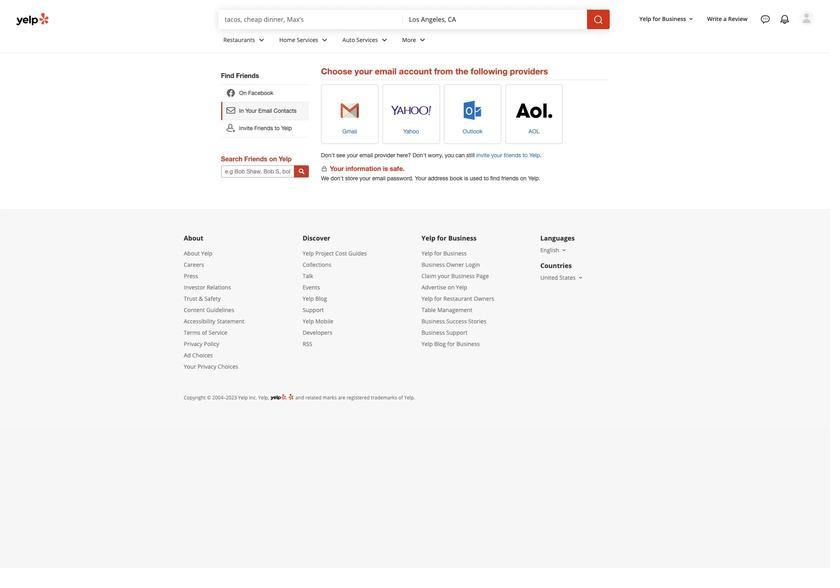 Task type: vqa. For each thing, say whether or not it's contained in the screenshot.
owner
yes



Task type: locate. For each thing, give the bounding box(es) containing it.
2 none field from the left
[[409, 15, 581, 24]]

0 vertical spatial privacy
[[184, 340, 203, 348]]

e.g Bob Shaw, Bob S, bob@email.com text field
[[221, 166, 295, 178]]

policy
[[204, 340, 219, 348]]

1 horizontal spatial support
[[447, 329, 468, 337]]

for inside button
[[653, 15, 661, 23]]

choices down privacy policy link at the left
[[192, 352, 213, 359]]

Find text field
[[225, 15, 396, 24]]

services right home
[[297, 36, 318, 44]]

yelp for business inside button
[[640, 15, 687, 23]]

1 vertical spatial friends
[[254, 125, 273, 131]]

1 vertical spatial yelp.
[[404, 394, 415, 401]]

content
[[184, 306, 205, 314]]

1 vertical spatial on
[[521, 175, 527, 182]]

yelp logo image
[[271, 394, 286, 401]]

1 vertical spatial is
[[464, 175, 469, 182]]

email
[[375, 66, 397, 76], [360, 152, 373, 159], [372, 175, 386, 182]]

auto services
[[343, 36, 378, 44]]

0 vertical spatial choices
[[192, 352, 213, 359]]

are
[[338, 394, 346, 401]]

friends for find
[[502, 175, 519, 182]]

0 horizontal spatial yelp.
[[404, 394, 415, 401]]

still
[[467, 152, 475, 159]]

on down invite your friends to yelp link
[[521, 175, 527, 182]]

login
[[466, 261, 480, 269]]

none field up home services link at the top
[[225, 15, 396, 24]]

16 chevron down v2 image for english
[[561, 247, 568, 254]]

2 vertical spatial to
[[484, 175, 489, 182]]

services left 24 chevron down v2 image
[[357, 36, 378, 44]]

0 horizontal spatial none field
[[225, 15, 396, 24]]

1 horizontal spatial 24 chevron down v2 image
[[320, 35, 330, 45]]

can
[[456, 152, 465, 159]]

on facebook
[[239, 90, 274, 96]]

your right the in
[[246, 107, 257, 114]]

1 horizontal spatial to
[[484, 175, 489, 182]]

yelp for business link
[[422, 250, 467, 257]]

relations
[[207, 284, 231, 291]]

business inside button
[[663, 15, 687, 23]]

0 horizontal spatial support
[[303, 306, 324, 314]]

Near text field
[[409, 15, 581, 24]]

your down information
[[360, 175, 371, 182]]

email down your information is safe.
[[372, 175, 386, 182]]

0 horizontal spatial 16 chevron down v2 image
[[561, 247, 568, 254]]

your inside yelp for business business owner login claim your business page advertise on yelp yelp for restaurant owners table management business success stories business support yelp blog for business
[[438, 272, 450, 280]]

0 vertical spatial blog
[[316, 295, 327, 303]]

1 vertical spatial choices
[[218, 363, 238, 371]]

0 horizontal spatial don't
[[321, 152, 335, 159]]

is left the used
[[464, 175, 469, 182]]

don't
[[321, 152, 335, 159], [413, 152, 427, 159]]

friends up 'e.g bob shaw, bob s, bob@email.com' "text field"
[[245, 155, 268, 163]]

0 horizontal spatial on
[[269, 155, 277, 163]]

24 chevron down v2 image inside home services link
[[320, 35, 330, 45]]

support down yelp blog link
[[303, 306, 324, 314]]

1 vertical spatial support
[[447, 329, 468, 337]]

service
[[209, 329, 228, 337]]

0 vertical spatial yelp.
[[528, 175, 541, 182]]

don't left see
[[321, 152, 335, 159]]

about up careers link
[[184, 250, 200, 257]]

2 about from the top
[[184, 250, 200, 257]]

on facebook link
[[221, 85, 309, 102]]

1 vertical spatial friends
[[502, 175, 519, 182]]

talk link
[[303, 272, 314, 280]]

support down success
[[447, 329, 468, 337]]

16 chevron down v2 image inside 'english' "dropdown button"
[[561, 247, 568, 254]]

0 vertical spatial friends
[[236, 72, 259, 79]]

1 horizontal spatial services
[[357, 36, 378, 44]]

don't right here?
[[413, 152, 427, 159]]

blog inside yelp for business business owner login claim your business page advertise on yelp yelp for restaurant owners table management business success stories business support yelp blog for business
[[435, 340, 446, 348]]

0 vertical spatial on
[[269, 155, 277, 163]]

of right trademarks
[[399, 394, 403, 401]]

your down ad
[[184, 363, 196, 371]]

0 vertical spatial about
[[184, 234, 204, 243]]

choices down policy
[[218, 363, 238, 371]]

is
[[383, 165, 388, 172], [464, 175, 469, 182]]

24 chevron down v2 image for restaurants
[[257, 35, 267, 45]]

services inside auto services link
[[357, 36, 378, 44]]

24 chevron down v2 image
[[257, 35, 267, 45], [320, 35, 330, 45], [418, 35, 428, 45]]

home services link
[[273, 29, 336, 53]]

1 horizontal spatial blog
[[435, 340, 446, 348]]

0 vertical spatial 16 chevron down v2 image
[[688, 16, 695, 22]]

on down claim your business page link
[[448, 284, 455, 291]]

to
[[275, 125, 280, 131], [523, 152, 528, 159], [484, 175, 489, 182]]

1 none field from the left
[[225, 15, 396, 24]]

2 horizontal spatial 24 chevron down v2 image
[[418, 35, 428, 45]]

1 horizontal spatial on
[[448, 284, 455, 291]]

of up privacy policy link at the left
[[202, 329, 207, 337]]

providers
[[510, 66, 548, 76]]

user actions element
[[633, 10, 826, 60]]

1 services from the left
[[297, 36, 318, 44]]

is left safe.
[[383, 165, 388, 172]]

search image
[[594, 15, 603, 25]]

on
[[269, 155, 277, 163], [521, 175, 527, 182], [448, 284, 455, 291]]

friends
[[236, 72, 259, 79], [254, 125, 273, 131], [245, 155, 268, 163]]

24 chevron down v2 image right restaurants
[[257, 35, 267, 45]]

16 chevron down v2 image left 'write'
[[688, 16, 695, 22]]

statement
[[217, 318, 244, 325]]

more link
[[396, 29, 434, 53]]

1 horizontal spatial yelp for business
[[640, 15, 687, 23]]

1 horizontal spatial yelp.
[[528, 175, 541, 182]]

email left account
[[375, 66, 397, 76]]

safety
[[205, 295, 221, 303]]

services for auto services
[[357, 36, 378, 44]]

2 vertical spatial friends
[[245, 155, 268, 163]]

yelp. right trademarks
[[404, 394, 415, 401]]

privacy
[[184, 340, 203, 348], [198, 363, 216, 371]]

0 horizontal spatial of
[[202, 329, 207, 337]]

1 horizontal spatial 16 chevron down v2 image
[[688, 16, 695, 22]]

ad
[[184, 352, 191, 359]]

privacy down the terms
[[184, 340, 203, 348]]

16 chevron down v2 image inside 'yelp for business' button
[[688, 16, 695, 22]]

copyright
[[184, 394, 206, 401]]

friends down in your email contacts link
[[254, 125, 273, 131]]

24 chevron down v2 image inside more link
[[418, 35, 428, 45]]

0 horizontal spatial blog
[[316, 295, 327, 303]]

to left .
[[523, 152, 528, 159]]

1 horizontal spatial none field
[[409, 15, 581, 24]]

on inside yelp for business business owner login claim your business page advertise on yelp yelp for restaurant owners table management business success stories business support yelp blog for business
[[448, 284, 455, 291]]

1 vertical spatial privacy
[[198, 363, 216, 371]]

terms
[[184, 329, 200, 337]]

None search field
[[218, 10, 612, 29]]

none field up business categories element
[[409, 15, 581, 24]]

1 horizontal spatial is
[[464, 175, 469, 182]]

in your email contacts
[[239, 107, 297, 114]]

we don't store your email password. your address book is used to find friends on yelp.
[[321, 175, 541, 182]]

0 vertical spatial yelp for business
[[640, 15, 687, 23]]

0 horizontal spatial to
[[275, 125, 280, 131]]

2 24 chevron down v2 image from the left
[[320, 35, 330, 45]]

about inside about yelp careers press investor relations trust & safety content guidelines accessibility statement terms of service privacy policy ad choices your privacy choices
[[184, 250, 200, 257]]

16 chevron down v2 image down languages at the right top of page
[[561, 247, 568, 254]]

about for about
[[184, 234, 204, 243]]

1 vertical spatial yelp for business
[[422, 234, 477, 243]]

0 horizontal spatial services
[[297, 36, 318, 44]]

yelp.
[[528, 175, 541, 182], [404, 394, 415, 401]]

0 vertical spatial support
[[303, 306, 324, 314]]

auto
[[343, 36, 355, 44]]

about up the about yelp link
[[184, 234, 204, 243]]

claim
[[422, 272, 437, 280]]

friends left .
[[504, 152, 521, 159]]

privacy policy link
[[184, 340, 219, 348]]

on
[[239, 90, 247, 96]]

none field near
[[409, 15, 581, 24]]

2 services from the left
[[357, 36, 378, 44]]

maria w. image
[[800, 11, 814, 25]]

registered
[[347, 394, 370, 401]]

english button
[[541, 246, 568, 254]]

blog up support link
[[316, 295, 327, 303]]

yelp. down .
[[528, 175, 541, 182]]

2 horizontal spatial to
[[523, 152, 528, 159]]

guides
[[349, 250, 367, 257]]

choose
[[321, 66, 352, 76]]

24 chevron down v2 image left auto
[[320, 35, 330, 45]]

friends up "on"
[[236, 72, 259, 79]]

success
[[447, 318, 467, 325]]

1 about from the top
[[184, 234, 204, 243]]

write a review link
[[704, 12, 751, 26]]

1 vertical spatial 16 chevron down v2 image
[[561, 247, 568, 254]]

1 horizontal spatial don't
[[413, 152, 427, 159]]

None field
[[225, 15, 396, 24], [409, 15, 581, 24]]

content guidelines link
[[184, 306, 234, 314]]

to left find
[[484, 175, 489, 182]]

of
[[202, 329, 207, 337], [399, 394, 403, 401]]

1 vertical spatial of
[[399, 394, 403, 401]]

we
[[321, 175, 329, 182]]

gmail
[[343, 128, 357, 135]]

find
[[491, 175, 500, 182]]

0 vertical spatial friends
[[504, 152, 521, 159]]

yelp inside button
[[640, 15, 652, 23]]

trust & safety link
[[184, 295, 221, 303]]

in your email contacts link
[[221, 102, 309, 120]]

services
[[297, 36, 318, 44], [357, 36, 378, 44]]

.
[[540, 152, 542, 159]]

0 horizontal spatial is
[[383, 165, 388, 172]]

24 chevron down v2 image
[[380, 35, 389, 45]]

invite
[[239, 125, 253, 131]]

cost
[[336, 250, 347, 257]]

yelp,
[[258, 394, 269, 401]]

aol link
[[506, 85, 563, 144]]

0 vertical spatial of
[[202, 329, 207, 337]]

invite friends to yelp
[[239, 125, 292, 131]]

1 24 chevron down v2 image from the left
[[257, 35, 267, 45]]

your up the advertise on yelp link
[[438, 272, 450, 280]]

blog down 'business support' link
[[435, 340, 446, 348]]

to down contacts
[[275, 125, 280, 131]]

0 vertical spatial email
[[375, 66, 397, 76]]

privacy down ad choices link
[[198, 363, 216, 371]]

1 vertical spatial about
[[184, 250, 200, 257]]

0 horizontal spatial 24 chevron down v2 image
[[257, 35, 267, 45]]

review
[[729, 15, 748, 23]]

languages
[[541, 234, 575, 243]]

16 chevron down v2 image
[[688, 16, 695, 22], [561, 247, 568, 254]]

0 horizontal spatial yelp for business
[[422, 234, 477, 243]]

0 vertical spatial is
[[383, 165, 388, 172]]

yelp blog link
[[303, 295, 327, 303]]

store
[[345, 175, 358, 182]]

guidelines
[[206, 306, 234, 314]]

on up 'e.g bob shaw, bob s, bob@email.com' "text field"
[[269, 155, 277, 163]]

email up your information is safe.
[[360, 152, 373, 159]]

safe.
[[390, 165, 405, 172]]

yelp for business button
[[637, 12, 698, 26]]

events
[[303, 284, 320, 291]]

2 vertical spatial on
[[448, 284, 455, 291]]

3 24 chevron down v2 image from the left
[[418, 35, 428, 45]]

24 chevron down v2 image right more
[[418, 35, 428, 45]]

friends right find
[[502, 175, 519, 182]]

&
[[199, 295, 203, 303]]

invite your friends to yelp link
[[477, 152, 540, 159]]

your left address
[[415, 175, 427, 182]]

support
[[303, 306, 324, 314], [447, 329, 468, 337]]

see
[[337, 152, 346, 159]]

1 vertical spatial blog
[[435, 340, 446, 348]]

owner
[[447, 261, 464, 269]]

services inside home services link
[[297, 36, 318, 44]]

choices
[[192, 352, 213, 359], [218, 363, 238, 371]]

24 chevron down v2 image inside the restaurants link
[[257, 35, 267, 45]]

friends for search
[[245, 155, 268, 163]]



Task type: describe. For each thing, give the bounding box(es) containing it.
support link
[[303, 306, 324, 314]]

of inside about yelp careers press investor relations trust & safety content guidelines accessibility statement terms of service privacy policy ad choices your privacy choices
[[202, 329, 207, 337]]

talk
[[303, 272, 314, 280]]

careers
[[184, 261, 204, 269]]

and
[[296, 394, 304, 401]]

yelp burst image
[[288, 394, 294, 401]]

friends for your
[[504, 152, 521, 159]]

your right invite
[[492, 152, 503, 159]]

yelp blog for business link
[[422, 340, 480, 348]]

yelp project cost guides link
[[303, 250, 367, 257]]

about yelp careers press investor relations trust & safety content guidelines accessibility statement terms of service privacy policy ad choices your privacy choices
[[184, 250, 244, 371]]

2004–2023
[[212, 394, 237, 401]]

ad choices link
[[184, 352, 213, 359]]

search friends on yelp
[[221, 155, 292, 163]]

0 horizontal spatial choices
[[192, 352, 213, 359]]

,
[[286, 394, 288, 401]]

yahoo link
[[383, 85, 440, 144]]

collections
[[303, 261, 332, 269]]

outlook link
[[444, 85, 502, 144]]

your information is safe.
[[330, 165, 405, 172]]

2 vertical spatial email
[[372, 175, 386, 182]]

1 don't from the left
[[321, 152, 335, 159]]

the
[[456, 66, 469, 76]]

developers
[[303, 329, 333, 337]]

advertise on yelp link
[[422, 284, 468, 291]]

account
[[399, 66, 432, 76]]

home services
[[279, 36, 318, 44]]

contacts
[[274, 107, 297, 114]]

your privacy choices link
[[184, 363, 238, 371]]

management
[[438, 306, 473, 314]]

restaurants link
[[217, 29, 273, 53]]

business categories element
[[217, 29, 814, 53]]

about for about yelp careers press investor relations trust & safety content guidelines accessibility statement terms of service privacy policy ad choices your privacy choices
[[184, 250, 200, 257]]

yelp for restaurant owners link
[[422, 295, 495, 303]]

don't
[[331, 175, 344, 182]]

information
[[346, 165, 381, 172]]

friends for find
[[236, 72, 259, 79]]

find
[[221, 72, 234, 79]]

stories
[[469, 318, 487, 325]]

16 chevron down v2 image for yelp for business
[[688, 16, 695, 22]]

your right choose
[[355, 66, 373, 76]]

copyright © 2004–2023 yelp inc. yelp,
[[184, 394, 269, 401]]

your inside about yelp careers press investor relations trust & safety content guidelines accessibility statement terms of service privacy policy ad choices your privacy choices
[[184, 363, 196, 371]]

outlook
[[463, 128, 483, 135]]

restaurant
[[444, 295, 473, 303]]

page
[[476, 272, 489, 280]]

from
[[435, 66, 453, 76]]

press link
[[184, 272, 198, 280]]

your right see
[[347, 152, 358, 159]]

yelp mobile link
[[303, 318, 334, 325]]

terms of service link
[[184, 329, 228, 337]]

marks
[[323, 394, 337, 401]]

friends for invite
[[254, 125, 273, 131]]

business support link
[[422, 329, 468, 337]]

facebook
[[248, 90, 274, 96]]

home
[[279, 36, 296, 44]]

inc.
[[249, 394, 257, 401]]

1 vertical spatial to
[[523, 152, 528, 159]]

english
[[541, 246, 560, 254]]

table management link
[[422, 306, 473, 314]]

don't see your email provider here? don't worry, you can still invite your friends to yelp .
[[321, 152, 542, 159]]

yelp project cost guides collections talk events yelp blog support yelp mobile developers rss
[[303, 250, 367, 348]]

discover
[[303, 234, 331, 243]]

1 horizontal spatial choices
[[218, 363, 238, 371]]

2 don't from the left
[[413, 152, 427, 159]]

support inside yelp for business business owner login claim your business page advertise on yelp yelp for restaurant owners table management business success stories business support yelp blog for business
[[447, 329, 468, 337]]

your up "don't"
[[330, 165, 344, 172]]

restaurants
[[224, 36, 255, 44]]

yelp inside about yelp careers press investor relations trust & safety content guidelines accessibility statement terms of service privacy policy ad choices your privacy choices
[[201, 250, 213, 257]]

services for home services
[[297, 36, 318, 44]]

email
[[258, 107, 272, 114]]

invite friends to yelp link
[[221, 120, 309, 138]]

0 vertical spatial to
[[275, 125, 280, 131]]

trust
[[184, 295, 198, 303]]

gmail link
[[321, 85, 379, 144]]

mobile
[[316, 318, 334, 325]]

1 vertical spatial email
[[360, 152, 373, 159]]

24 chevron down v2 image for more
[[418, 35, 428, 45]]

blog inside yelp project cost guides collections talk events yelp blog support yelp mobile developers rss
[[316, 295, 327, 303]]

press
[[184, 272, 198, 280]]

here?
[[397, 152, 411, 159]]

find friends
[[221, 72, 259, 79]]

notifications image
[[781, 15, 790, 24]]

used
[[470, 175, 483, 182]]

messages image
[[761, 15, 771, 24]]

countries
[[541, 261, 572, 270]]

24 chevron down v2 image for home services
[[320, 35, 330, 45]]

choose your email account from the following providers
[[321, 66, 548, 76]]

about yelp link
[[184, 250, 213, 257]]

1 horizontal spatial of
[[399, 394, 403, 401]]

events link
[[303, 284, 320, 291]]

accessibility
[[184, 318, 216, 325]]

related
[[306, 394, 322, 401]]

write
[[708, 15, 723, 23]]

search
[[221, 155, 243, 163]]

aol
[[529, 128, 540, 135]]

trademarks
[[371, 394, 397, 401]]

you
[[445, 152, 454, 159]]

yelp for business business owner login claim your business page advertise on yelp yelp for restaurant owners table management business success stories business support yelp blog for business
[[422, 250, 495, 348]]

business owner login link
[[422, 261, 480, 269]]

and related marks are registered trademarks of yelp.
[[294, 394, 415, 401]]

advertise
[[422, 284, 447, 291]]

a
[[724, 15, 727, 23]]

owners
[[474, 295, 495, 303]]

none field find
[[225, 15, 396, 24]]

rss link
[[303, 340, 313, 348]]

support inside yelp project cost guides collections talk events yelp blog support yelp mobile developers rss
[[303, 306, 324, 314]]

developers link
[[303, 329, 333, 337]]

2 horizontal spatial on
[[521, 175, 527, 182]]

table
[[422, 306, 436, 314]]



